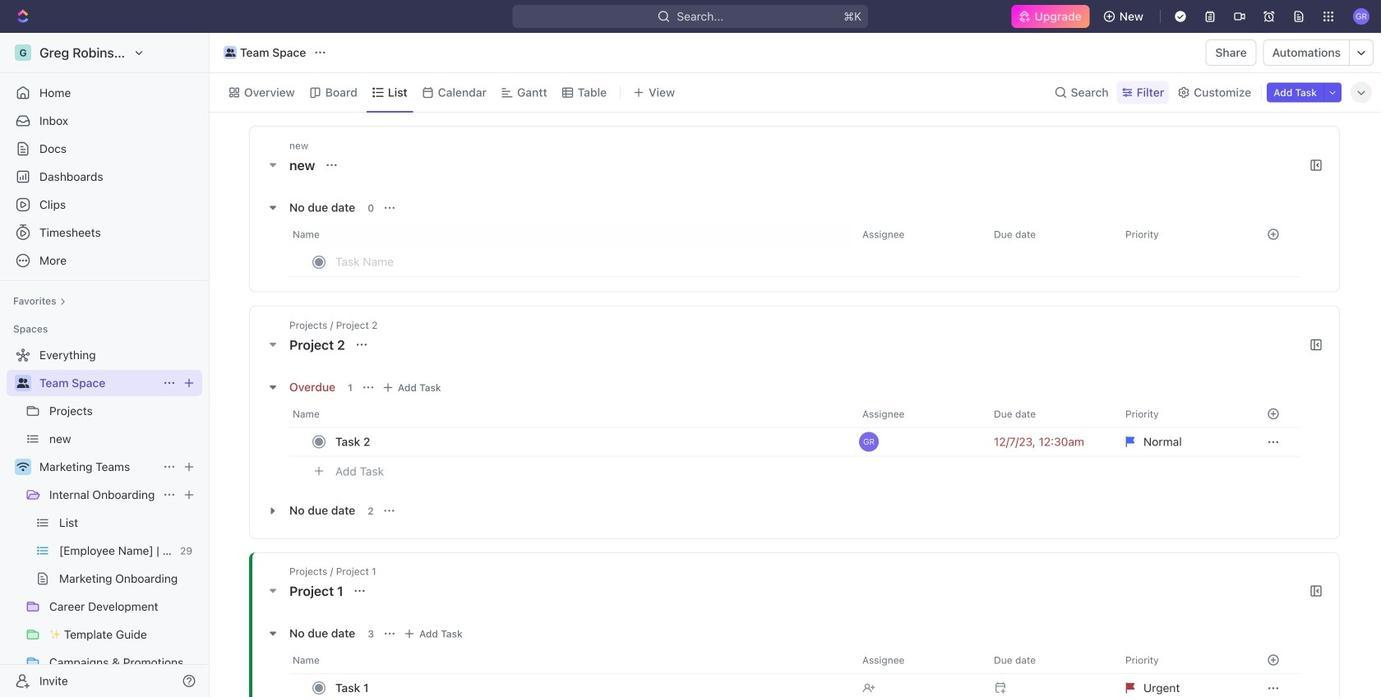 Task type: vqa. For each thing, say whether or not it's contained in the screenshot.
Sidebar NAVIGATION on the left of page
yes



Task type: locate. For each thing, give the bounding box(es) containing it.
user group image inside sidebar navigation
[[17, 378, 29, 388]]

0 vertical spatial user group image
[[225, 49, 235, 57]]

wifi image
[[17, 462, 29, 472]]

greg robinson's workspace, , element
[[15, 44, 31, 61]]

Task Name text field
[[336, 248, 816, 275]]

1 vertical spatial user group image
[[17, 378, 29, 388]]

tree inside sidebar navigation
[[7, 342, 202, 697]]

tree
[[7, 342, 202, 697]]

user group image
[[225, 49, 235, 57], [17, 378, 29, 388]]

0 horizontal spatial user group image
[[17, 378, 29, 388]]



Task type: describe. For each thing, give the bounding box(es) containing it.
1 horizontal spatial user group image
[[225, 49, 235, 57]]

sidebar navigation
[[0, 33, 213, 697]]



